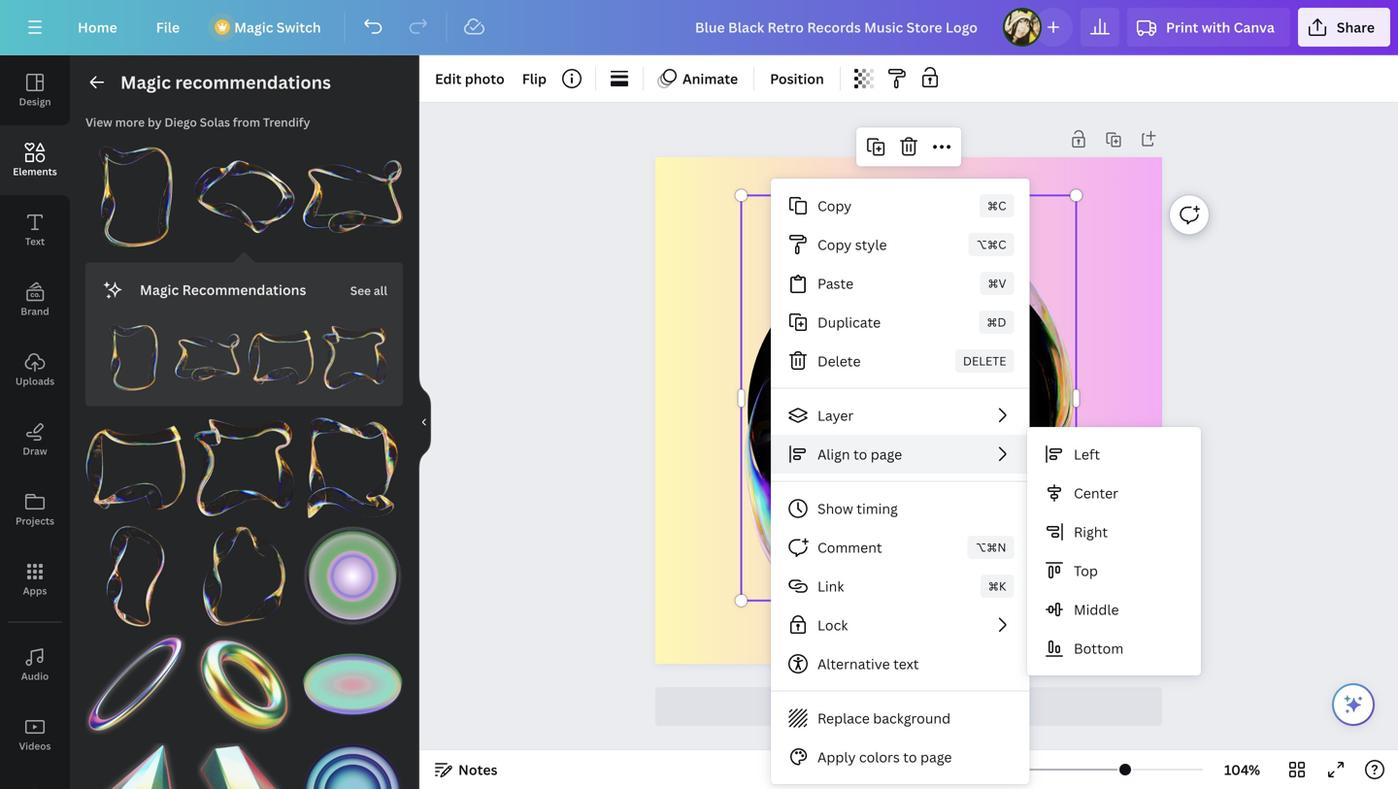 Task type: locate. For each thing, give the bounding box(es) containing it.
flip
[[522, 69, 547, 88]]

0 vertical spatial to
[[853, 445, 867, 464]]

show timing button
[[771, 489, 1030, 528]]

0 horizontal spatial to
[[853, 445, 867, 464]]

2 copy from the top
[[817, 235, 852, 254]]

0 vertical spatial page
[[871, 445, 902, 464]]

recommendations
[[182, 281, 306, 299]]

page inside popup button
[[871, 445, 902, 464]]

hide image
[[418, 376, 431, 469]]

1 vertical spatial copy
[[817, 235, 852, 254]]

brand button
[[0, 265, 70, 335]]

side panel tab list
[[0, 55, 70, 789]]

videos
[[19, 740, 51, 753]]

view more by diego solas from trendify
[[85, 114, 310, 130]]

top button
[[1027, 551, 1201, 590]]

⌘v
[[988, 275, 1006, 291]]

transparent liquid blob frame image
[[85, 147, 186, 247], [194, 147, 294, 247], [302, 147, 403, 247], [101, 325, 167, 391], [175, 325, 240, 391], [248, 325, 314, 391], [322, 325, 387, 391], [85, 418, 186, 519], [194, 418, 294, 519], [302, 418, 403, 519], [85, 526, 186, 627], [194, 526, 294, 627]]

page for align to page
[[871, 445, 902, 464]]

projects
[[16, 515, 54, 528]]

1 copy from the top
[[817, 197, 852, 215]]

⌘c
[[987, 198, 1006, 214]]

trendify
[[263, 114, 310, 130]]

magic inside button
[[234, 18, 273, 36]]

magic recommendations
[[120, 70, 331, 94]]

0 horizontal spatial 1
[[950, 761, 958, 779]]

apply colors to page
[[817, 748, 952, 767]]

page right add at the bottom right of page
[[913, 698, 945, 716]]

2 vertical spatial magic
[[140, 281, 179, 299]]

home link
[[62, 8, 133, 47]]

2 holographic chrome decorative circle image from the top
[[302, 743, 403, 789]]

center button
[[1027, 474, 1201, 513]]

style
[[855, 235, 887, 254]]

2 1 from the left
[[970, 761, 977, 779]]

design button
[[0, 55, 70, 125]]

1 horizontal spatial to
[[903, 748, 917, 767]]

to inside button
[[903, 748, 917, 767]]

layer
[[817, 406, 854, 425]]

copy for copy style
[[817, 235, 852, 254]]

menu containing copy
[[771, 179, 1030, 784]]

to right align
[[853, 445, 867, 464]]

magic left recommendations
[[140, 281, 179, 299]]

0 vertical spatial magic
[[234, 18, 273, 36]]

middle button
[[1027, 590, 1201, 629]]

lock button
[[771, 606, 1030, 645]]

1 vertical spatial magic
[[120, 70, 171, 94]]

apps button
[[0, 545, 70, 615]]

home
[[78, 18, 117, 36]]

holographic chrome decorative ring image up holographic chrome decorative pyramid "image"
[[85, 635, 186, 735]]

canva assistant image
[[1342, 693, 1365, 717]]

1 left /
[[950, 761, 958, 779]]

uploads button
[[0, 335, 70, 405]]

text
[[25, 235, 45, 248]]

middle
[[1074, 600, 1119, 619]]

1 vertical spatial to
[[903, 748, 917, 767]]

page
[[916, 761, 947, 779]]

to right the colors
[[903, 748, 917, 767]]

by
[[148, 114, 162, 130]]

alternative text button
[[771, 645, 1030, 683]]

videos button
[[0, 700, 70, 770]]

magic for magic recommendations
[[140, 281, 179, 299]]

holographic chrome decorative ring image up holographic chrome decorative hexagon image
[[194, 635, 294, 735]]

add
[[883, 698, 910, 716]]

page down layer dropdown button
[[871, 445, 902, 464]]

copy left 'style'
[[817, 235, 852, 254]]

colors
[[859, 748, 900, 767]]

0 vertical spatial copy
[[817, 197, 852, 215]]

page 1 / 1
[[916, 761, 977, 779]]

magic up by
[[120, 70, 171, 94]]

0 horizontal spatial holographic chrome decorative ring image
[[85, 635, 186, 735]]

view more by diego solas button
[[85, 114, 230, 130]]

1
[[950, 761, 958, 779], [970, 761, 977, 779]]

magic recommendations
[[140, 281, 306, 299]]

align to page button
[[771, 435, 1030, 474]]

copy up copy style
[[817, 197, 852, 215]]

1 horizontal spatial 1
[[970, 761, 977, 779]]

comment
[[817, 538, 882, 557]]

holographic chrome decorative circle image
[[302, 526, 403, 627], [302, 743, 403, 789]]

1 horizontal spatial holographic chrome decorative ring image
[[194, 635, 294, 735]]

page left /
[[920, 748, 952, 767]]

replace background
[[817, 709, 951, 728]]

draw
[[23, 445, 47, 458]]

see
[[350, 283, 371, 299]]

right
[[1074, 523, 1108, 541]]

background
[[873, 709, 951, 728]]

link
[[817, 577, 844, 596]]

menu
[[771, 179, 1030, 784]]

1 vertical spatial page
[[913, 698, 945, 716]]

holographic chrome decorative pyramid image
[[85, 743, 186, 789]]

notes
[[458, 761, 498, 779]]

to
[[853, 445, 867, 464], [903, 748, 917, 767]]

1 vertical spatial holographic chrome decorative circle image
[[302, 743, 403, 789]]

page
[[871, 445, 902, 464], [913, 698, 945, 716], [920, 748, 952, 767]]

0 vertical spatial holographic chrome decorative circle image
[[302, 526, 403, 627]]

1 right /
[[970, 761, 977, 779]]

magic switch button
[[203, 8, 337, 47]]

switch
[[277, 18, 321, 36]]

holographic chrome decorative ring image
[[85, 635, 186, 735], [194, 635, 294, 735]]

copy
[[817, 197, 852, 215], [817, 235, 852, 254]]

magic switch
[[234, 18, 321, 36]]

see all button
[[348, 271, 389, 309]]

bottom button
[[1027, 629, 1201, 668]]

audio
[[21, 670, 49, 683]]

⌘k
[[988, 578, 1006, 594]]

view
[[85, 114, 112, 130]]

magic left switch
[[234, 18, 273, 36]]



Task type: vqa. For each thing, say whether or not it's contained in the screenshot.
the file POPUP BUTTON
no



Task type: describe. For each thing, give the bounding box(es) containing it.
elements button
[[0, 125, 70, 195]]

from
[[233, 114, 260, 130]]

align
[[817, 445, 850, 464]]

elements
[[13, 165, 57, 178]]

replace
[[817, 709, 870, 728]]

draw button
[[0, 405, 70, 475]]

more
[[115, 114, 145, 130]]

alternative text
[[817, 655, 919, 673]]

holographic chrome decorative oblong image
[[302, 635, 403, 735]]

see all
[[350, 283, 387, 299]]

right button
[[1027, 513, 1201, 551]]

magic for magic recommendations
[[120, 70, 171, 94]]

align to page menu
[[1027, 427, 1201, 676]]

delete
[[817, 352, 861, 370]]

copy style
[[817, 235, 887, 254]]

text
[[893, 655, 919, 673]]

text button
[[0, 195, 70, 265]]

Design title text field
[[679, 8, 995, 47]]

align to page
[[817, 445, 902, 464]]

1 holographic chrome decorative ring image from the left
[[85, 635, 186, 735]]

main menu bar
[[0, 0, 1398, 55]]

paste
[[817, 274, 854, 293]]

magic for magic switch
[[234, 18, 273, 36]]

2 holographic chrome decorative ring image from the left
[[194, 635, 294, 735]]

apply
[[817, 748, 856, 767]]

1 holographic chrome decorative circle image from the top
[[302, 526, 403, 627]]

⌘d
[[987, 314, 1006, 330]]

design
[[19, 95, 51, 108]]

notes button
[[427, 754, 505, 785]]

+ add page
[[873, 698, 945, 716]]

uploads
[[15, 375, 55, 388]]

all
[[374, 283, 387, 299]]

left
[[1074, 445, 1100, 464]]

flip button
[[514, 63, 554, 94]]

+ add page button
[[655, 687, 1162, 726]]

show
[[817, 500, 853, 518]]

replace background button
[[771, 699, 1030, 738]]

copy for copy
[[817, 197, 852, 215]]

solas
[[200, 114, 230, 130]]

lock
[[817, 616, 848, 634]]

⌥⌘c
[[976, 236, 1006, 252]]

show pages image
[[862, 737, 955, 752]]

top
[[1074, 562, 1098, 580]]

holographic chrome decorative hexagon image
[[194, 743, 294, 789]]

center
[[1074, 484, 1118, 502]]

layer button
[[771, 396, 1030, 435]]

delete
[[963, 353, 1006, 369]]

page for + add page
[[913, 698, 945, 716]]

audio button
[[0, 630, 70, 700]]

to inside popup button
[[853, 445, 867, 464]]

apply colors to page button
[[771, 738, 1030, 777]]

diego
[[164, 114, 197, 130]]

+
[[873, 698, 880, 716]]

timing
[[857, 500, 898, 518]]

projects button
[[0, 475, 70, 545]]

left button
[[1027, 435, 1201, 474]]

show timing
[[817, 500, 898, 518]]

alternative
[[817, 655, 890, 673]]

trendify button
[[263, 114, 310, 130]]

apps
[[23, 584, 47, 598]]

brand
[[21, 305, 49, 318]]

2 vertical spatial page
[[920, 748, 952, 767]]

bottom
[[1074, 639, 1123, 658]]

⌥⌘n
[[975, 539, 1006, 555]]

recommendations
[[175, 70, 331, 94]]

1 1 from the left
[[950, 761, 958, 779]]

/
[[961, 761, 966, 779]]

duplicate
[[817, 313, 881, 332]]



